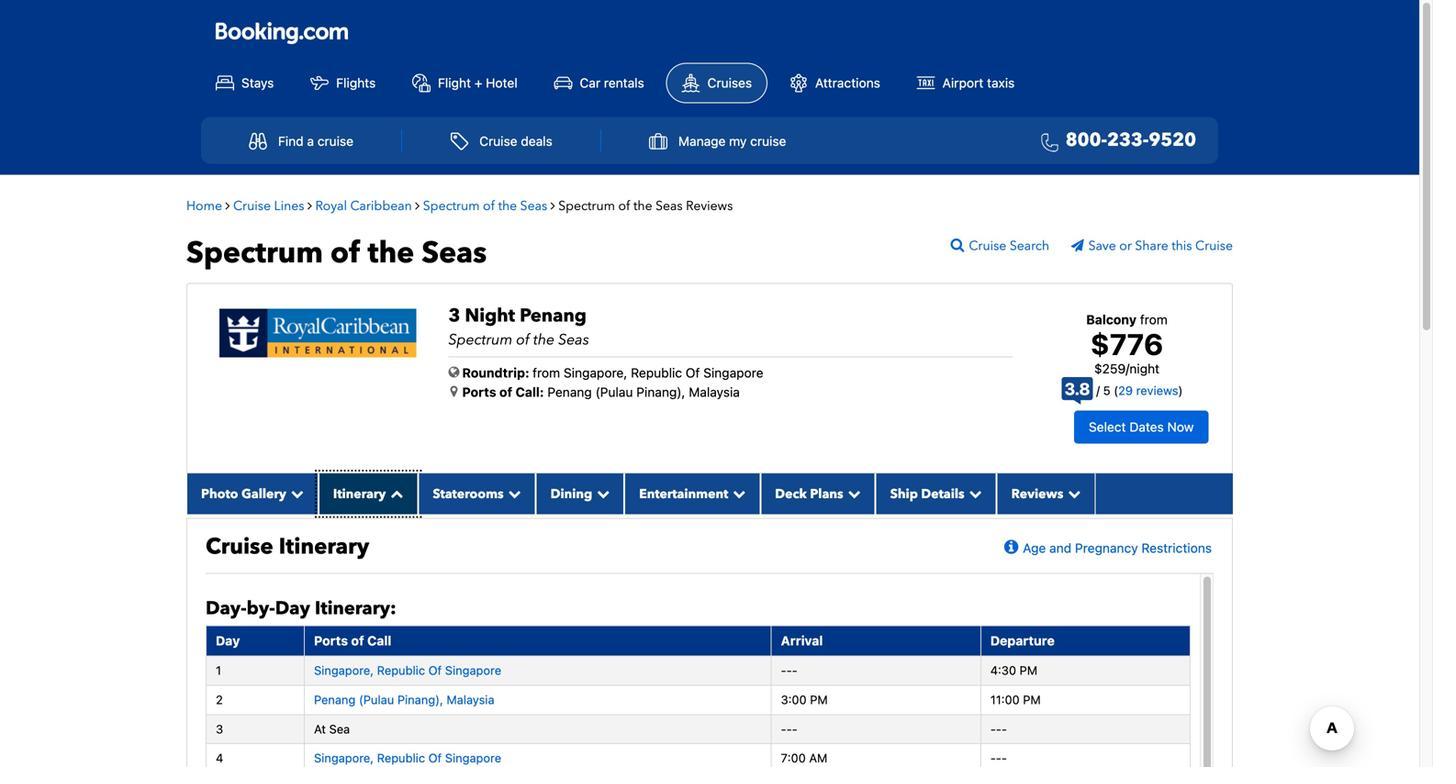 Task type: vqa. For each thing, say whether or not it's contained in the screenshot.
from to the top
yes



Task type: locate. For each thing, give the bounding box(es) containing it.
angle right image
[[225, 199, 230, 212], [308, 199, 312, 212]]

at
[[314, 722, 326, 736]]

1 horizontal spatial from
[[1140, 312, 1168, 327]]

from for singapore,
[[533, 365, 560, 381]]

cruise
[[479, 134, 517, 149], [233, 197, 271, 215], [969, 238, 1007, 255], [1195, 238, 1233, 255], [206, 532, 273, 562]]

1 horizontal spatial reviews
[[1011, 486, 1063, 503]]

2 singapore, republic of singapore link from the top
[[314, 752, 501, 765]]

photo gallery button
[[186, 474, 318, 514]]

day-by-day itinerary:
[[206, 596, 396, 621]]

0 vertical spatial day
[[275, 596, 310, 621]]

0 horizontal spatial /
[[1096, 384, 1100, 398]]

2 vertical spatial penang
[[314, 693, 356, 707]]

reviews
[[686, 197, 733, 215], [1011, 486, 1063, 503]]

cruise search link
[[951, 238, 1068, 255]]

itinerary up 'day-by-day itinerary:'
[[279, 532, 369, 562]]

pm
[[1020, 664, 1038, 678], [810, 693, 828, 707], [1023, 693, 1041, 707]]

entertainment
[[639, 486, 728, 503]]

reviews up age
[[1011, 486, 1063, 503]]

3 chevron down image from the left
[[843, 487, 861, 500]]

roundtrip: from singapore, republic of singapore
[[462, 365, 763, 381]]

itinerary inside dropdown button
[[333, 486, 386, 503]]

29 reviews link
[[1118, 384, 1178, 398]]

0 vertical spatial ports
[[462, 385, 496, 400]]

chevron down image up and
[[1063, 487, 1081, 500]]

caribbean
[[350, 197, 412, 215]]

(pulau down the call
[[359, 693, 394, 707]]

1 vertical spatial of
[[428, 664, 442, 678]]

cruise for find a cruise
[[317, 134, 353, 149]]

cruise left search
[[969, 238, 1007, 255]]

or
[[1119, 238, 1132, 255]]

chevron down image inside dining dropdown button
[[592, 487, 610, 500]]

chevron down image inside photo gallery dropdown button
[[286, 487, 304, 500]]

chevron down image up cruise itinerary at the bottom of the page
[[286, 487, 304, 500]]

/
[[1126, 361, 1130, 376], [1096, 384, 1100, 398]]

penang up at sea at the bottom
[[314, 693, 356, 707]]

1 horizontal spatial 3
[[449, 303, 460, 329]]

1 vertical spatial singapore,
[[314, 664, 374, 678]]

search
[[1010, 238, 1049, 255]]

reviews down manage
[[686, 197, 733, 215]]

3 for 3 night penang spectrum of the seas
[[449, 303, 460, 329]]

0 vertical spatial 3
[[449, 303, 460, 329]]

spectrum of the seas down royal
[[186, 233, 487, 273]]

0 vertical spatial singapore, republic of singapore
[[314, 664, 501, 678]]

call
[[367, 633, 391, 648]]

singapore, republic of singapore link for 4
[[314, 752, 501, 765]]

chevron down image left the deck
[[728, 487, 746, 500]]

day
[[275, 596, 310, 621], [216, 633, 240, 648]]

0 horizontal spatial angle right image
[[225, 199, 230, 212]]

cruise lines
[[233, 197, 304, 215]]

1 horizontal spatial day
[[275, 596, 310, 621]]

save or share this cruise
[[1089, 238, 1233, 255]]

republic up penang (pulau pinang), malaysia link
[[377, 664, 425, 678]]

1 horizontal spatial ports
[[462, 385, 496, 400]]

singapore, down sea
[[314, 752, 374, 765]]

800-
[[1066, 128, 1107, 153]]

/ up 3.8 / 5 ( 29 reviews )
[[1126, 361, 1130, 376]]

car
[[580, 75, 601, 91]]

airport taxis
[[943, 75, 1015, 91]]

cruise right a
[[317, 134, 353, 149]]

cruise for cruise lines
[[233, 197, 271, 215]]

age and pregnancy restrictions
[[1023, 541, 1212, 556]]

chevron down image for entertainment
[[728, 487, 746, 500]]

0 vertical spatial penang
[[520, 303, 587, 329]]

singapore, up "ports of call: penang (pulau pinang), malaysia" at bottom
[[564, 365, 627, 381]]

1 vertical spatial republic
[[377, 664, 425, 678]]

0 horizontal spatial (pulau
[[359, 693, 394, 707]]

singapore for 4
[[445, 752, 501, 765]]

singapore, down ports of call
[[314, 664, 374, 678]]

0 horizontal spatial reviews
[[686, 197, 733, 215]]

booking.com home image
[[216, 21, 348, 46]]

singapore, republic of singapore down penang (pulau pinang), malaysia link
[[314, 752, 501, 765]]

stays link
[[201, 64, 289, 102]]

1 vertical spatial pinang),
[[397, 693, 443, 707]]

1 horizontal spatial (pulau
[[595, 385, 633, 400]]

1 vertical spatial 3
[[216, 722, 223, 736]]

chevron down image inside reviews dropdown button
[[1063, 487, 1081, 500]]

0 vertical spatial from
[[1140, 312, 1168, 327]]

republic down penang (pulau pinang), malaysia link
[[377, 752, 425, 765]]

3.8
[[1065, 379, 1090, 399]]

1 vertical spatial ports
[[314, 633, 348, 648]]

(pulau
[[595, 385, 633, 400], [359, 693, 394, 707]]

(pulau down "roundtrip: from singapore, republic of singapore"
[[595, 385, 633, 400]]

travel menu navigation
[[201, 117, 1218, 164]]

pinang),
[[636, 385, 685, 400], [397, 693, 443, 707]]

chevron down image for dining
[[592, 487, 610, 500]]

gallery
[[241, 486, 286, 503]]

angle right image for spectrum of the seas
[[551, 199, 555, 212]]

angle right image
[[415, 199, 420, 212], [551, 199, 555, 212]]

4
[[216, 752, 223, 765]]

pm right 4:30
[[1020, 664, 1038, 678]]

chevron down image left the ship
[[843, 487, 861, 500]]

and
[[1050, 541, 1072, 556]]

0 vertical spatial republic
[[631, 365, 682, 381]]

royal caribbean link
[[315, 197, 412, 215]]

chevron down image for deck plans
[[843, 487, 861, 500]]

search image
[[951, 238, 969, 253]]

ship details button
[[876, 474, 997, 514]]

3 night penang spectrum of the seas
[[449, 303, 589, 350]]

globe image
[[449, 366, 460, 379]]

11:00 pm
[[990, 693, 1041, 707]]

5 chevron down image from the left
[[1063, 487, 1081, 500]]

seas
[[520, 197, 547, 215], [656, 197, 683, 215], [422, 233, 487, 273], [558, 330, 589, 350]]

spectrum of the seas down the cruise deals link
[[423, 197, 547, 215]]

save
[[1089, 238, 1116, 255]]

chevron down image
[[592, 487, 610, 500], [728, 487, 746, 500], [843, 487, 861, 500], [965, 487, 982, 500], [1063, 487, 1081, 500]]

0 horizontal spatial chevron down image
[[286, 487, 304, 500]]

republic for 1
[[377, 664, 425, 678]]

chevron down image left the "dining"
[[504, 487, 521, 500]]

the
[[498, 197, 517, 215], [633, 197, 652, 215], [368, 233, 414, 273], [533, 330, 555, 350]]

at sea
[[314, 722, 350, 736]]

find a cruise
[[278, 134, 353, 149]]

penang right night
[[520, 303, 587, 329]]

of for 4
[[428, 752, 442, 765]]

cruise search
[[969, 238, 1049, 255]]

2 angle right image from the left
[[308, 199, 312, 212]]

3 left night
[[449, 303, 460, 329]]

800-233-9520
[[1066, 128, 1196, 153]]

1 horizontal spatial chevron down image
[[504, 487, 521, 500]]

0 vertical spatial malaysia
[[689, 385, 740, 400]]

cruise left 'lines'
[[233, 197, 271, 215]]

/ left 5
[[1096, 384, 1100, 398]]

3
[[449, 303, 460, 329], [216, 722, 223, 736]]

spectrum
[[423, 197, 480, 215], [558, 197, 615, 215], [186, 233, 323, 273], [449, 330, 513, 350]]

0 horizontal spatial 3
[[216, 722, 223, 736]]

photo gallery
[[201, 486, 286, 503]]

cruise down photo gallery
[[206, 532, 273, 562]]

angle right image right 'lines'
[[308, 199, 312, 212]]

ports for ports of call: penang (pulau pinang), malaysia
[[462, 385, 496, 400]]

1 vertical spatial /
[[1096, 384, 1100, 398]]

cruise right my
[[750, 134, 786, 149]]

0 horizontal spatial cruise
[[317, 134, 353, 149]]

chevron down image inside entertainment dropdown button
[[728, 487, 746, 500]]

from up call:
[[533, 365, 560, 381]]

2 singapore, republic of singapore from the top
[[314, 752, 501, 765]]

0 vertical spatial pinang),
[[636, 385, 685, 400]]

from
[[1140, 312, 1168, 327], [533, 365, 560, 381]]

singapore, republic of singapore for 1
[[314, 664, 501, 678]]

map marker image
[[450, 385, 458, 398]]

royal
[[315, 197, 347, 215]]

2 angle right image from the left
[[551, 199, 555, 212]]

2 cruise from the left
[[750, 134, 786, 149]]

0 vertical spatial /
[[1126, 361, 1130, 376]]

info circle image
[[998, 539, 1023, 557]]

itinerary
[[333, 486, 386, 503], [279, 532, 369, 562]]

2 vertical spatial republic
[[377, 752, 425, 765]]

0 vertical spatial of
[[686, 365, 700, 381]]

2 vertical spatial singapore
[[445, 752, 501, 765]]

1 horizontal spatial angle right image
[[551, 199, 555, 212]]

save or share this cruise link
[[1071, 238, 1233, 255]]

ports for ports of call
[[314, 633, 348, 648]]

age
[[1023, 541, 1046, 556]]

share
[[1135, 238, 1169, 255]]

singapore for 1
[[445, 664, 501, 678]]

2 vertical spatial singapore,
[[314, 752, 374, 765]]

1 singapore, republic of singapore from the top
[[314, 664, 501, 678]]

2 vertical spatial of
[[428, 752, 442, 765]]

flight + hotel
[[438, 75, 518, 91]]

cruise inside dropdown button
[[750, 134, 786, 149]]

1 angle right image from the left
[[415, 199, 420, 212]]

angle right image for cruise lines
[[308, 199, 312, 212]]

0 vertical spatial itinerary
[[333, 486, 386, 503]]

ports down itinerary:
[[314, 633, 348, 648]]

from inside 'balcony from $776 $259 / night'
[[1140, 312, 1168, 327]]

malaysia
[[689, 385, 740, 400], [447, 693, 494, 707]]

singapore, republic of singapore up penang (pulau pinang), malaysia link
[[314, 664, 501, 678]]

0 horizontal spatial day
[[216, 633, 240, 648]]

1 vertical spatial from
[[533, 365, 560, 381]]

arrival
[[781, 633, 823, 648]]

angle right image down the deals
[[551, 199, 555, 212]]

1 horizontal spatial /
[[1126, 361, 1130, 376]]

chevron down image right the ship
[[965, 487, 982, 500]]

itinerary up cruise itinerary at the bottom of the page
[[333, 486, 386, 503]]

seas up "roundtrip: from singapore, republic of singapore"
[[558, 330, 589, 350]]

singapore, republic of singapore link
[[314, 664, 501, 678], [314, 752, 501, 765]]

restrictions
[[1142, 541, 1212, 556]]

cruise left the deals
[[479, 134, 517, 149]]

airport
[[943, 75, 984, 91]]

night
[[1130, 361, 1160, 376]]

1 vertical spatial singapore, republic of singapore link
[[314, 752, 501, 765]]

dining
[[551, 486, 592, 503]]

angle right image right home
[[225, 199, 230, 212]]

penang
[[520, 303, 587, 329], [548, 385, 592, 400], [314, 693, 356, 707]]

0 horizontal spatial malaysia
[[447, 693, 494, 707]]

4:30 pm
[[990, 664, 1038, 678]]

ports right map marker icon
[[462, 385, 496, 400]]

$776
[[1090, 327, 1164, 362]]

from right balcony
[[1140, 312, 1168, 327]]

cruises
[[707, 75, 752, 91]]

singapore, republic of singapore link up penang (pulau pinang), malaysia link
[[314, 664, 501, 678]]

1 horizontal spatial malaysia
[[689, 385, 740, 400]]

2 chevron down image from the left
[[728, 487, 746, 500]]

seas down the deals
[[520, 197, 547, 215]]

1 vertical spatial itinerary
[[279, 532, 369, 562]]

itinerary button
[[318, 474, 418, 514]]

chevron down image left "entertainment"
[[592, 487, 610, 500]]

spectrum of the seas main content
[[177, 184, 1242, 768]]

chevron down image inside ship details dropdown button
[[965, 487, 982, 500]]

0 horizontal spatial from
[[533, 365, 560, 381]]

cruise for cruise deals
[[479, 134, 517, 149]]

the inside 3 night penang spectrum of the seas
[[533, 330, 555, 350]]

this
[[1172, 238, 1192, 255]]

2 chevron down image from the left
[[504, 487, 521, 500]]

1 chevron down image from the left
[[286, 487, 304, 500]]

0 horizontal spatial ports
[[314, 633, 348, 648]]

penang right call:
[[548, 385, 592, 400]]

0 vertical spatial (pulau
[[595, 385, 633, 400]]

cruise right this
[[1195, 238, 1233, 255]]

29
[[1118, 384, 1133, 398]]

cruise inside 'travel menu' navigation
[[479, 134, 517, 149]]

manage my cruise
[[678, 134, 786, 149]]

1 chevron down image from the left
[[592, 487, 610, 500]]

pm right '3:00'
[[810, 693, 828, 707]]

800-233-9520 link
[[1034, 128, 1196, 154]]

4 chevron down image from the left
[[965, 487, 982, 500]]

royal caribbean
[[315, 197, 412, 215]]

staterooms
[[433, 486, 504, 503]]

1 vertical spatial day
[[216, 633, 240, 648]]

0 horizontal spatial angle right image
[[415, 199, 420, 212]]

day down cruise itinerary at the bottom of the page
[[275, 596, 310, 621]]

angle right image right the "caribbean"
[[415, 199, 420, 212]]

1 vertical spatial (pulau
[[359, 693, 394, 707]]

/ inside 3.8 / 5 ( 29 reviews )
[[1096, 384, 1100, 398]]

3 inside 3 night penang spectrum of the seas
[[449, 303, 460, 329]]

1 cruise from the left
[[317, 134, 353, 149]]

of
[[483, 197, 495, 215], [618, 197, 630, 215], [330, 233, 360, 273], [516, 330, 530, 350], [499, 385, 512, 400], [351, 633, 364, 648]]

chevron down image
[[286, 487, 304, 500], [504, 487, 521, 500]]

1 vertical spatial singapore, republic of singapore
[[314, 752, 501, 765]]

day up 1
[[216, 633, 240, 648]]

republic up "ports of call: penang (pulau pinang), malaysia" at bottom
[[631, 365, 682, 381]]

cruise for manage my cruise
[[750, 134, 786, 149]]

chevron down image inside deck plans dropdown button
[[843, 487, 861, 500]]

chevron down image for staterooms
[[504, 487, 521, 500]]

chevron down image inside staterooms dropdown button
[[504, 487, 521, 500]]

car rentals
[[580, 75, 644, 91]]

pm for 4:30 pm
[[1020, 664, 1038, 678]]

select
[[1089, 419, 1126, 435]]

1 vertical spatial reviews
[[1011, 486, 1063, 503]]

1 horizontal spatial angle right image
[[308, 199, 312, 212]]

entertainment button
[[625, 474, 760, 514]]

1 vertical spatial singapore
[[445, 664, 501, 678]]

singapore, republic of singapore link down penang (pulau pinang), malaysia link
[[314, 752, 501, 765]]

3:00 pm
[[781, 693, 828, 707]]

1 singapore, republic of singapore link from the top
[[314, 664, 501, 678]]

1 angle right image from the left
[[225, 199, 230, 212]]

pm right 11:00
[[1023, 693, 1041, 707]]

0 vertical spatial singapore, republic of singapore link
[[314, 664, 501, 678]]

3 up 4
[[216, 722, 223, 736]]

1 horizontal spatial cruise
[[750, 134, 786, 149]]



Task type: describe. For each thing, give the bounding box(es) containing it.
home link
[[186, 197, 222, 215]]

itinerary:
[[315, 596, 396, 621]]

1 vertical spatial penang
[[548, 385, 592, 400]]

reviews inside dropdown button
[[1011, 486, 1063, 503]]

ports of call
[[314, 633, 391, 648]]

0 vertical spatial singapore
[[703, 365, 763, 381]]

seas inside 3 night penang spectrum of the seas
[[558, 330, 589, 350]]

pregnancy
[[1075, 541, 1138, 556]]

balcony from $776 $259 / night
[[1086, 312, 1168, 376]]

pm for 3:00 pm
[[810, 693, 828, 707]]

night
[[465, 303, 515, 329]]

home
[[186, 197, 222, 215]]

1 horizontal spatial pinang),
[[636, 385, 685, 400]]

of for 1
[[428, 664, 442, 678]]

singapore, for 4
[[314, 752, 374, 765]]

stays
[[241, 75, 274, 91]]

1 vertical spatial spectrum of the seas
[[186, 233, 487, 273]]

attractions link
[[775, 64, 895, 102]]

spectrum inside 3 night penang spectrum of the seas
[[449, 330, 513, 350]]

angle right image for royal caribbean
[[415, 199, 420, 212]]

day-
[[206, 596, 247, 621]]

photo
[[201, 486, 238, 503]]

departure
[[990, 633, 1055, 648]]

singapore, republic of singapore link for 1
[[314, 664, 501, 678]]

0 vertical spatial spectrum of the seas
[[423, 197, 547, 215]]

chevron down image for ship details
[[965, 487, 982, 500]]

airport taxis link
[[902, 64, 1029, 102]]

car rentals link
[[539, 64, 659, 102]]

cruises link
[[666, 63, 768, 103]]

details
[[921, 486, 965, 503]]

cruise deals link
[[430, 123, 573, 159]]

am
[[809, 752, 828, 765]]

3:00
[[781, 693, 807, 707]]

sea
[[329, 722, 350, 736]]

7:00
[[781, 752, 806, 765]]

select          dates now
[[1089, 419, 1194, 435]]

deck plans
[[775, 486, 843, 503]]

11:00
[[990, 693, 1020, 707]]

spectrum of the seas reviews
[[558, 197, 733, 215]]

2
[[216, 693, 223, 707]]

paper plane image
[[1071, 239, 1089, 252]]

reviews
[[1136, 384, 1178, 398]]

find a cruise link
[[229, 123, 373, 159]]

chevron down image for reviews
[[1063, 487, 1081, 500]]

233-
[[1107, 128, 1149, 153]]

pm for 11:00 pm
[[1023, 693, 1041, 707]]

chevron down image for photo gallery
[[286, 487, 304, 500]]

ship details
[[890, 486, 965, 503]]

deck plans button
[[760, 474, 876, 514]]

of inside 3 night penang spectrum of the seas
[[516, 330, 530, 350]]

flights
[[336, 75, 376, 91]]

4:30
[[990, 664, 1016, 678]]

7:00 am
[[781, 752, 828, 765]]

dates
[[1130, 419, 1164, 435]]

0 vertical spatial reviews
[[686, 197, 733, 215]]

call:
[[516, 385, 544, 400]]

0 horizontal spatial pinang),
[[397, 693, 443, 707]]

penang (pulau pinang), malaysia link
[[314, 693, 494, 707]]

now
[[1167, 419, 1194, 435]]

angle right image for home
[[225, 199, 230, 212]]

republic for 4
[[377, 752, 425, 765]]

penang inside 3 night penang spectrum of the seas
[[520, 303, 587, 329]]

chevron up image
[[386, 487, 403, 500]]

staterooms button
[[418, 474, 536, 514]]

(
[[1114, 384, 1118, 398]]

/ inside 'balcony from $776 $259 / night'
[[1126, 361, 1130, 376]]

spectrum of the seas link
[[423, 197, 551, 215]]

rentals
[[604, 75, 644, 91]]

flights link
[[296, 64, 390, 102]]

singapore, republic of singapore for 4
[[314, 752, 501, 765]]

reviews button
[[997, 474, 1096, 514]]

ship
[[890, 486, 918, 503]]

roundtrip:
[[462, 365, 529, 381]]

seas down spectrum of the seas "link"
[[422, 233, 487, 273]]

flight + hotel link
[[398, 64, 532, 102]]

select          dates now link
[[1074, 411, 1209, 444]]

plans
[[810, 486, 843, 503]]

$259
[[1094, 361, 1126, 376]]

cruise for cruise search
[[969, 238, 1007, 255]]

cruise deals
[[479, 134, 553, 149]]

ports of call: penang (pulau pinang), malaysia
[[462, 385, 740, 400]]

cruise for cruise itinerary
[[206, 532, 273, 562]]

1
[[216, 664, 221, 678]]

1 vertical spatial malaysia
[[447, 693, 494, 707]]

3.8 / 5 ( 29 reviews )
[[1065, 379, 1183, 399]]

manage
[[678, 134, 726, 149]]

a
[[307, 134, 314, 149]]

royal caribbean image
[[219, 309, 416, 357]]

)
[[1178, 384, 1183, 398]]

from for $776
[[1140, 312, 1168, 327]]

cruise itinerary
[[206, 532, 369, 562]]

+
[[474, 75, 482, 91]]

taxis
[[987, 75, 1015, 91]]

singapore, for 1
[[314, 664, 374, 678]]

3 for 3
[[216, 722, 223, 736]]

seas down manage
[[656, 197, 683, 215]]

my
[[729, 134, 747, 149]]

0 vertical spatial singapore,
[[564, 365, 627, 381]]

balcony
[[1086, 312, 1137, 327]]

flight
[[438, 75, 471, 91]]



